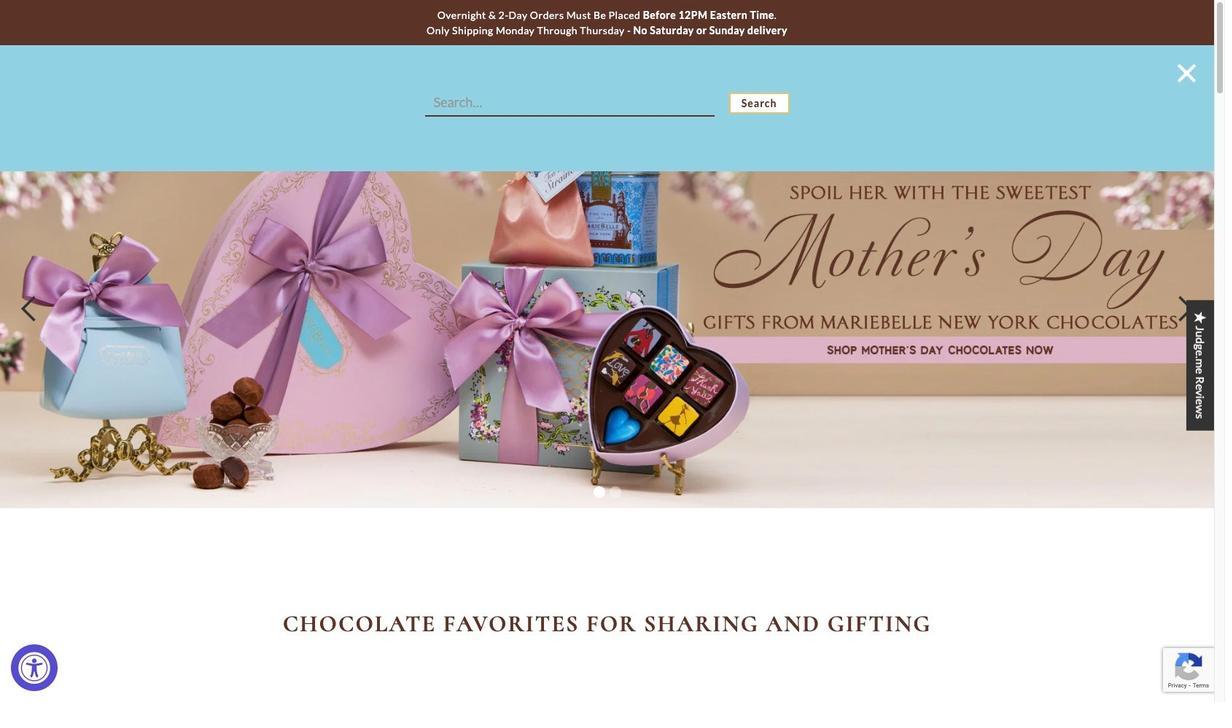 Task type: vqa. For each thing, say whether or not it's contained in the screenshot.
Search… Search Field
yes



Task type: locate. For each thing, give the bounding box(es) containing it.
None submit
[[729, 92, 789, 113]]

search dialog
[[0, 45, 1214, 171]]

Search Form search field
[[425, 89, 789, 117]]

home slider container element
[[0, 111, 1214, 508]]

close icon image
[[1178, 65, 1196, 83]]

banner
[[0, 45, 1214, 171]]

accessibility widget, click to open image
[[18, 652, 51, 684]]

spoil her with the sweetest mother's day gifts from mariebelle new york chocolates image
[[0, 111, 1214, 508]]

previous slide image
[[15, 295, 44, 324]]

none submit inside search form search field
[[729, 92, 789, 113]]

list
[[44, 667, 1170, 702]]



Task type: describe. For each thing, give the bounding box(es) containing it.
4pc brownie tin image
[[44, 667, 309, 702]]

Search… search field
[[425, 89, 715, 117]]

next slide image
[[1170, 295, 1200, 324]]

cart icon image
[[1162, 72, 1174, 84]]

announcement bar element
[[0, 0, 1214, 45]]

chocolate covered orange peel box image
[[905, 667, 1170, 702]]

carousel region
[[0, 111, 1214, 508]]



